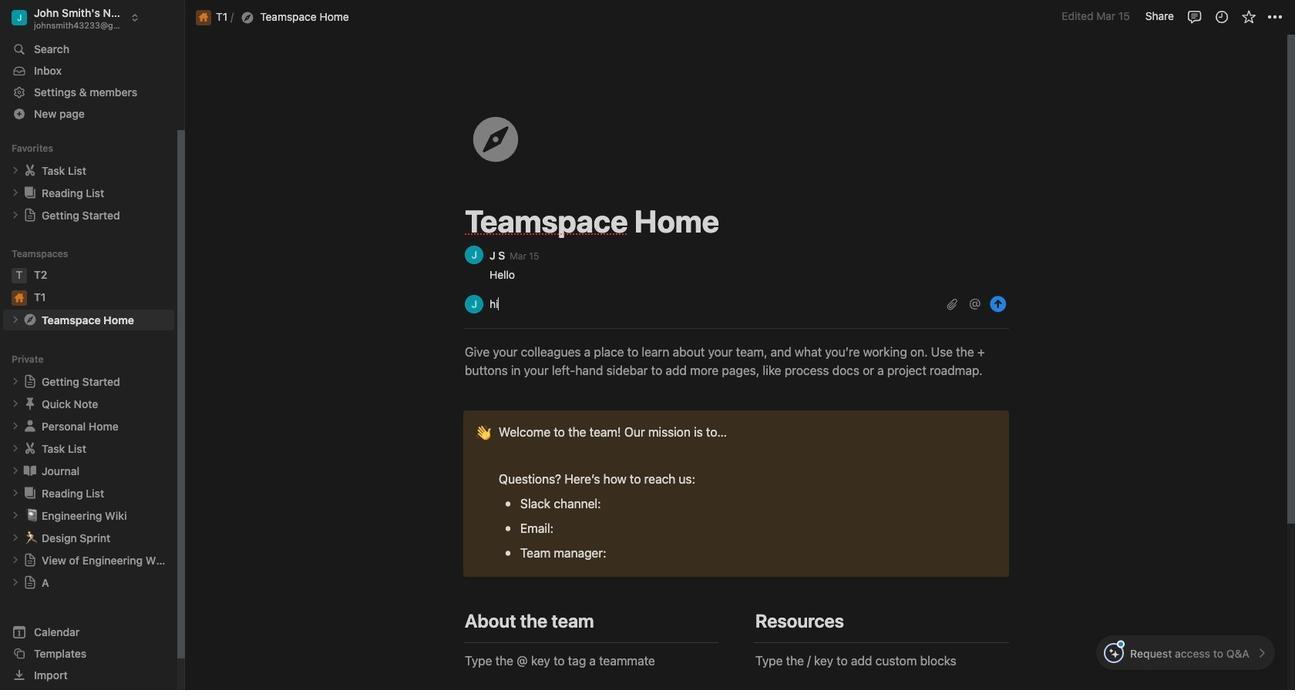 Task type: describe. For each thing, give the bounding box(es) containing it.
t image
[[12, 268, 27, 284]]

6 open image from the top
[[11, 489, 20, 498]]

7 open image from the top
[[11, 534, 20, 543]]

👋 image
[[475, 422, 491, 442]]

comments image
[[1187, 9, 1202, 24]]

send comment image
[[989, 295, 1008, 314]]

attach file image
[[946, 298, 958, 311]]

6 open image from the top
[[11, 556, 20, 565]]

🏃 image
[[25, 529, 39, 547]]

mention a person, page, or date image
[[969, 298, 981, 311]]

3 open image from the top
[[11, 422, 20, 431]]

4 open image from the top
[[11, 400, 20, 409]]

1 open image from the top
[[11, 188, 20, 198]]



Task type: locate. For each thing, give the bounding box(es) containing it.
open image
[[11, 166, 20, 175], [11, 211, 20, 220], [11, 422, 20, 431], [11, 444, 20, 454], [11, 511, 20, 521], [11, 556, 20, 565]]

updates image
[[1214, 9, 1229, 24]]

4 open image from the top
[[11, 444, 20, 454]]

8 open image from the top
[[11, 579, 20, 588]]

3 open image from the top
[[11, 377, 20, 387]]

2 open image from the top
[[11, 211, 20, 220]]

2 open image from the top
[[11, 316, 20, 325]]

open image
[[11, 188, 20, 198], [11, 316, 20, 325], [11, 377, 20, 387], [11, 400, 20, 409], [11, 467, 20, 476], [11, 489, 20, 498], [11, 534, 20, 543], [11, 579, 20, 588]]

1 open image from the top
[[11, 166, 20, 175]]

favorite image
[[1241, 9, 1256, 24]]

5 open image from the top
[[11, 467, 20, 476]]

📓 image
[[25, 507, 39, 525]]

5 open image from the top
[[11, 511, 20, 521]]

change page icon image
[[466, 109, 526, 170], [22, 163, 38, 178], [22, 185, 38, 201], [23, 208, 37, 222], [22, 313, 38, 328], [23, 375, 37, 389], [22, 397, 38, 412], [22, 419, 38, 434], [22, 441, 38, 457], [22, 464, 38, 479], [22, 486, 38, 501], [23, 554, 37, 568], [23, 576, 37, 590]]

note
[[463, 411, 1009, 577]]



Task type: vqa. For each thing, say whether or not it's contained in the screenshot.
top group
no



